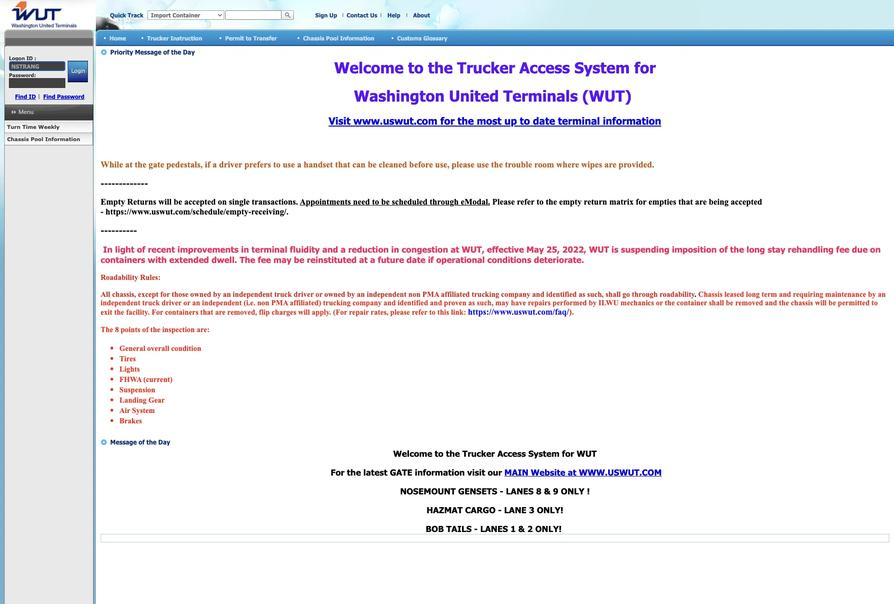 Task type: locate. For each thing, give the bounding box(es) containing it.
0 horizontal spatial information
[[45, 136, 80, 142]]

id for logon
[[26, 55, 33, 61]]

0 vertical spatial id
[[26, 55, 33, 61]]

chassis pool information
[[303, 35, 375, 41], [7, 136, 80, 142]]

about link
[[414, 12, 431, 18]]

turn time weekly
[[7, 124, 60, 130]]

quick
[[110, 12, 126, 18]]

1 vertical spatial chassis pool information
[[7, 136, 80, 142]]

customs glossary
[[398, 35, 448, 41]]

find password link
[[43, 93, 85, 100]]

find
[[15, 93, 27, 100], [43, 93, 55, 100]]

id
[[26, 55, 33, 61], [29, 93, 36, 100]]

0 horizontal spatial find
[[15, 93, 27, 100]]

1 horizontal spatial pool
[[326, 35, 339, 41]]

login image
[[68, 61, 88, 82]]

chassis inside chassis pool information link
[[7, 136, 29, 142]]

1 vertical spatial information
[[45, 136, 80, 142]]

0 horizontal spatial chassis pool information
[[7, 136, 80, 142]]

1 horizontal spatial chassis pool information
[[303, 35, 375, 41]]

1 horizontal spatial find
[[43, 93, 55, 100]]

information down weekly
[[45, 136, 80, 142]]

pool
[[326, 35, 339, 41], [31, 136, 43, 142]]

id left :
[[26, 55, 33, 61]]

None text field
[[225, 10, 282, 20], [9, 61, 65, 71], [225, 10, 282, 20], [9, 61, 65, 71]]

instruction
[[171, 35, 202, 41]]

chassis pool information down up
[[303, 35, 375, 41]]

home
[[110, 35, 126, 41]]

id down password:
[[29, 93, 36, 100]]

1 find from the left
[[15, 93, 27, 100]]

0 vertical spatial pool
[[326, 35, 339, 41]]

trucker instruction
[[147, 35, 202, 41]]

time
[[22, 124, 37, 130]]

0 horizontal spatial pool
[[31, 136, 43, 142]]

password
[[57, 93, 85, 100]]

help
[[388, 12, 401, 18]]

turn time weekly link
[[4, 121, 93, 133]]

pool down turn time weekly
[[31, 136, 43, 142]]

0 horizontal spatial chassis
[[7, 136, 29, 142]]

find left password
[[43, 93, 55, 100]]

1 vertical spatial id
[[29, 93, 36, 100]]

1 vertical spatial chassis
[[7, 136, 29, 142]]

chassis pool information inside chassis pool information link
[[7, 136, 80, 142]]

:
[[34, 55, 36, 61]]

us
[[371, 12, 378, 18]]

find down password:
[[15, 93, 27, 100]]

pool down up
[[326, 35, 339, 41]]

track
[[128, 12, 143, 18]]

weekly
[[38, 124, 60, 130]]

None password field
[[9, 78, 65, 88]]

chassis
[[303, 35, 325, 41], [7, 136, 29, 142]]

2 find from the left
[[43, 93, 55, 100]]

find id
[[15, 93, 36, 100]]

chassis down sign
[[303, 35, 325, 41]]

contact us
[[347, 12, 378, 18]]

information
[[340, 35, 375, 41], [45, 136, 80, 142]]

1 vertical spatial pool
[[31, 136, 43, 142]]

information down contact
[[340, 35, 375, 41]]

chassis down turn
[[7, 136, 29, 142]]

0 vertical spatial chassis
[[303, 35, 325, 41]]

0 vertical spatial chassis pool information
[[303, 35, 375, 41]]

to
[[246, 35, 252, 41]]

1 horizontal spatial information
[[340, 35, 375, 41]]

chassis pool information down turn time weekly link
[[7, 136, 80, 142]]



Task type: vqa. For each thing, say whether or not it's contained in the screenshot.
My Account
no



Task type: describe. For each thing, give the bounding box(es) containing it.
logon
[[9, 55, 25, 61]]

find for find id
[[15, 93, 27, 100]]

permit to transfer
[[225, 35, 277, 41]]

glossary
[[424, 35, 448, 41]]

help link
[[388, 12, 401, 18]]

logon id :
[[9, 55, 36, 61]]

contact
[[347, 12, 369, 18]]

sign up
[[316, 12, 337, 18]]

customs
[[398, 35, 422, 41]]

find id link
[[15, 93, 36, 100]]

find password
[[43, 93, 85, 100]]

0 vertical spatial information
[[340, 35, 375, 41]]

permit
[[225, 35, 244, 41]]

about
[[414, 12, 431, 18]]

turn
[[7, 124, 21, 130]]

chassis pool information link
[[4, 133, 93, 145]]

sign up link
[[316, 12, 337, 18]]

1 horizontal spatial chassis
[[303, 35, 325, 41]]

up
[[330, 12, 337, 18]]

quick track
[[110, 12, 143, 18]]

find for find password
[[43, 93, 55, 100]]

transfer
[[253, 35, 277, 41]]

contact us link
[[347, 12, 378, 18]]

trucker
[[147, 35, 169, 41]]

id for find
[[29, 93, 36, 100]]

password:
[[9, 72, 36, 78]]

sign
[[316, 12, 328, 18]]



